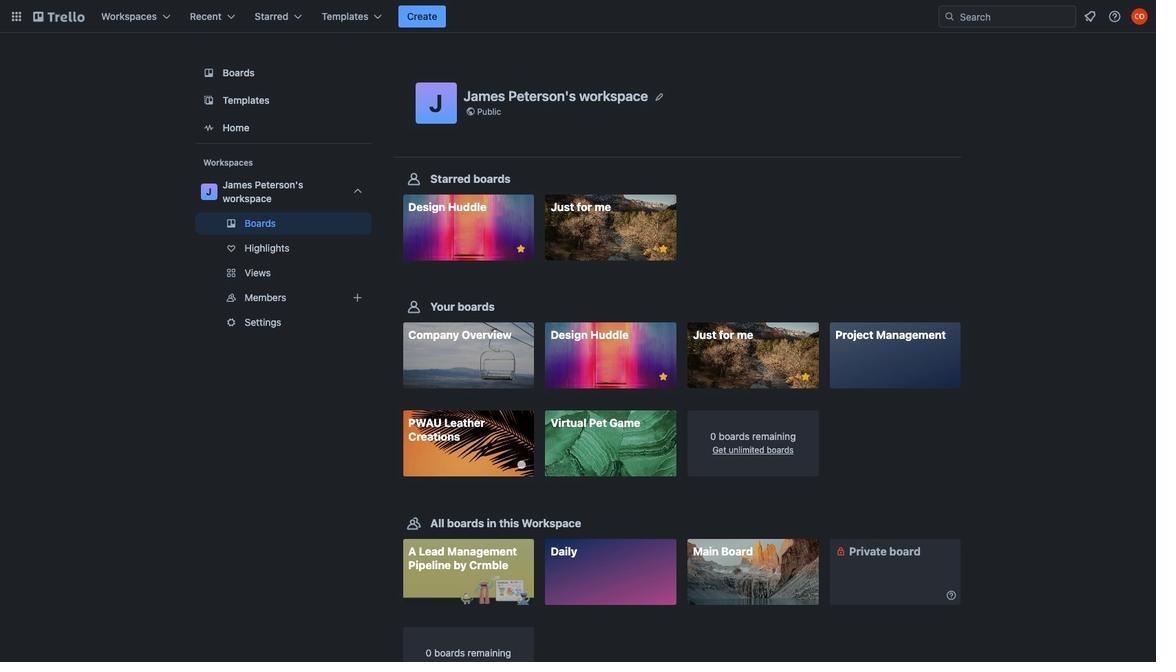 Task type: vqa. For each thing, say whether or not it's contained in the screenshot.
bottommost Click to unstar this board. It will be removed from your starred list. image
yes



Task type: describe. For each thing, give the bounding box(es) containing it.
there is new activity on this board. image
[[518, 461, 526, 470]]

1 vertical spatial sm image
[[945, 589, 959, 603]]

template board image
[[201, 92, 217, 109]]

add image
[[349, 290, 366, 306]]

1 click to unstar this board. it will be removed from your starred list. image from the top
[[657, 243, 670, 255]]

search image
[[944, 11, 955, 22]]

primary element
[[0, 0, 1156, 33]]

home image
[[201, 120, 217, 136]]



Task type: locate. For each thing, give the bounding box(es) containing it.
1 vertical spatial click to unstar this board. it will be removed from your starred list. image
[[800, 371, 812, 384]]

0 horizontal spatial sm image
[[834, 545, 848, 559]]

open information menu image
[[1108, 10, 1122, 23]]

1 vertical spatial click to unstar this board. it will be removed from your starred list. image
[[657, 371, 670, 384]]

2 click to unstar this board. it will be removed from your starred list. image from the top
[[657, 371, 670, 384]]

click to unstar this board. it will be removed from your starred list. image
[[515, 243, 527, 255], [800, 371, 812, 384]]

sm image
[[834, 545, 848, 559], [945, 589, 959, 603]]

0 vertical spatial click to unstar this board. it will be removed from your starred list. image
[[657, 243, 670, 255]]

0 vertical spatial click to unstar this board. it will be removed from your starred list. image
[[515, 243, 527, 255]]

0 vertical spatial sm image
[[834, 545, 848, 559]]

0 notifications image
[[1082, 8, 1099, 25]]

1 horizontal spatial click to unstar this board. it will be removed from your starred list. image
[[800, 371, 812, 384]]

0 horizontal spatial click to unstar this board. it will be removed from your starred list. image
[[515, 243, 527, 255]]

click to unstar this board. it will be removed from your starred list. image
[[657, 243, 670, 255], [657, 371, 670, 384]]

Search field
[[955, 7, 1076, 26]]

1 horizontal spatial sm image
[[945, 589, 959, 603]]

board image
[[201, 65, 217, 81]]

christina overa (christinaovera) image
[[1132, 8, 1148, 25]]

back to home image
[[33, 6, 85, 28]]



